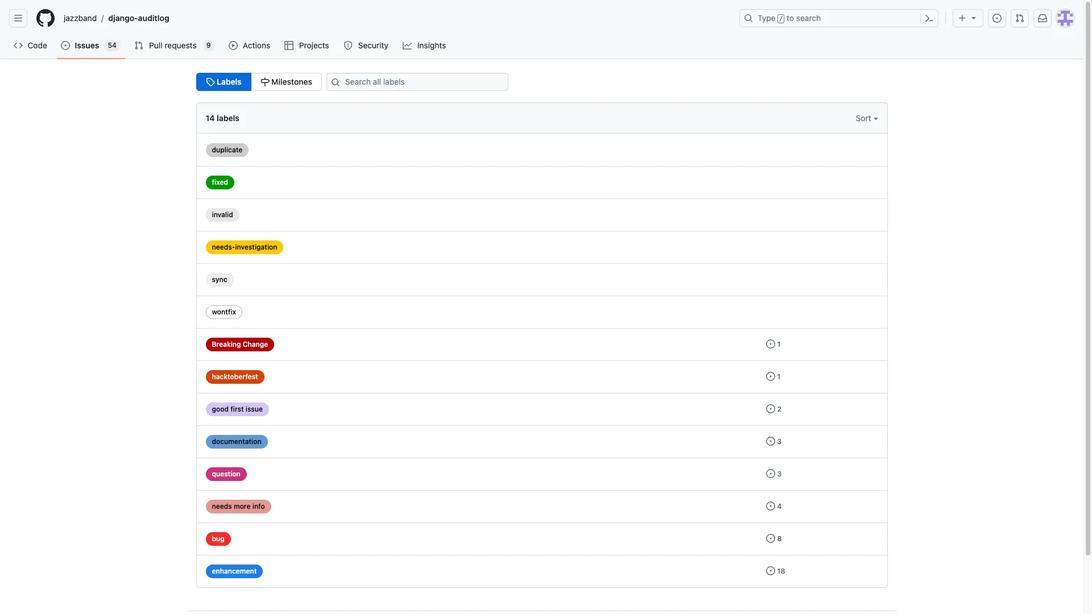 Task type: locate. For each thing, give the bounding box(es) containing it.
insights
[[418, 40, 446, 50]]

hacktoberfest link
[[206, 371, 265, 384]]

list containing jazzband
[[59, 9, 733, 27]]

invalid link
[[206, 208, 239, 222]]

/ inside type / to search
[[780, 15, 784, 23]]

issue opened image for breaking change
[[766, 340, 775, 349]]

1 3 link from the top
[[766, 437, 782, 446]]

django-
[[108, 13, 138, 23]]

question
[[212, 470, 241, 479]]

bug link
[[206, 533, 231, 546]]

needs-investigation link
[[206, 241, 284, 254]]

1 horizontal spatial git pull request image
[[1016, 14, 1025, 23]]

/ for type
[[780, 15, 784, 23]]

duplicate
[[212, 146, 243, 154]]

jazzband / django-auditlog
[[64, 13, 169, 23]]

wontfix
[[212, 308, 236, 316]]

documentation link
[[206, 435, 268, 449]]

1 vertical spatial 1 link
[[766, 372, 781, 381]]

auditlog
[[138, 13, 169, 23]]

issue opened image right triangle down image
[[993, 14, 1002, 23]]

list
[[59, 9, 733, 27]]

actions link
[[224, 37, 276, 54]]

1 vertical spatial 1
[[778, 373, 781, 381]]

good first issue
[[212, 405, 263, 414]]

1
[[778, 340, 781, 349], [778, 373, 781, 381]]

command palette image
[[925, 14, 935, 23]]

0 horizontal spatial /
[[101, 13, 104, 23]]

git pull request image left the pull
[[134, 41, 143, 50]]

security link
[[339, 37, 394, 54]]

milestone image
[[260, 77, 269, 87]]

table image
[[285, 41, 294, 50]]

2 3 from the top
[[778, 470, 782, 479]]

0 vertical spatial git pull request image
[[1016, 14, 1025, 23]]

change
[[243, 340, 268, 349]]

0 vertical spatial 1
[[778, 340, 781, 349]]

1 vertical spatial 3
[[778, 470, 782, 479]]

/ left to on the right top of page
[[780, 15, 784, 23]]

Labels search field
[[327, 73, 509, 91]]

insights link
[[399, 37, 452, 54]]

shield image
[[344, 41, 353, 50]]

3 link
[[766, 437, 782, 446], [766, 470, 782, 479]]

breaking change
[[212, 340, 268, 349]]

issue
[[246, 405, 263, 414]]

git pull request image
[[1016, 14, 1025, 23], [134, 41, 143, 50]]

milestones
[[269, 77, 312, 87]]

issue opened image down 2 'link'
[[766, 437, 775, 446]]

issue opened image left 2
[[766, 405, 775, 414]]

git pull request image left the notifications 'icon'
[[1016, 14, 1025, 23]]

milestones link
[[251, 73, 322, 91]]

18
[[778, 567, 786, 576]]

0 horizontal spatial git pull request image
[[134, 41, 143, 50]]

django-auditlog link
[[104, 9, 174, 27]]

security
[[358, 40, 389, 50]]

1 1 from the top
[[778, 340, 781, 349]]

/ inside "jazzband / django-auditlog"
[[101, 13, 104, 23]]

question link
[[206, 468, 247, 481]]

None search field
[[322, 73, 522, 91]]

3 link down 2 'link'
[[766, 437, 782, 446]]

issue opened image for documentation
[[766, 437, 775, 446]]

/ left django-
[[101, 13, 104, 23]]

actions
[[243, 40, 270, 50]]

4 link
[[766, 502, 782, 511]]

issue opened image left 18
[[766, 567, 775, 576]]

3 link up 4 link
[[766, 470, 782, 479]]

1 link
[[766, 340, 781, 349], [766, 372, 781, 381]]

labels
[[217, 113, 240, 123]]

issues
[[75, 40, 99, 50]]

0 vertical spatial 3 link
[[766, 437, 782, 446]]

3 for question
[[778, 470, 782, 479]]

good
[[212, 405, 229, 414]]

sync
[[212, 275, 227, 284]]

3
[[778, 438, 782, 446], [778, 470, 782, 479]]

/
[[101, 13, 104, 23], [780, 15, 784, 23]]

issue opened image
[[993, 14, 1002, 23], [766, 405, 775, 414], [766, 437, 775, 446], [766, 470, 775, 479], [766, 534, 775, 544], [766, 567, 775, 576]]

pull requests
[[149, 40, 197, 50]]

0 vertical spatial 1 link
[[766, 340, 781, 349]]

to
[[787, 13, 795, 23]]

2 1 from the top
[[778, 373, 781, 381]]

8 link
[[766, 534, 782, 544]]

2 3 link from the top
[[766, 470, 782, 479]]

18 link
[[766, 567, 786, 576]]

1 1 link from the top
[[766, 340, 781, 349]]

issue opened image
[[61, 41, 70, 50], [766, 340, 775, 349], [766, 372, 775, 381], [766, 502, 775, 511]]

2 1 link from the top
[[766, 372, 781, 381]]

sync link
[[206, 273, 234, 287]]

bug
[[212, 535, 225, 544]]

3 down 2
[[778, 438, 782, 446]]

enhancement
[[212, 567, 257, 576]]

breaking change link
[[206, 338, 274, 352]]

1 3 from the top
[[778, 438, 782, 446]]

sort button
[[856, 112, 878, 124]]

1 for hacktoberfest
[[778, 373, 781, 381]]

3 link for question
[[766, 470, 782, 479]]

search
[[797, 13, 821, 23]]

3 up 4
[[778, 470, 782, 479]]

issue opened image left 8
[[766, 534, 775, 544]]

1 horizontal spatial /
[[780, 15, 784, 23]]

1 vertical spatial 3 link
[[766, 470, 782, 479]]

0 vertical spatial 3
[[778, 438, 782, 446]]

plus image
[[958, 14, 968, 23]]

issue opened image for enhancement
[[766, 567, 775, 576]]

issue opened image up 4 link
[[766, 470, 775, 479]]

needs-
[[212, 243, 235, 252]]

search image
[[331, 78, 340, 87]]

duplicate link
[[206, 143, 249, 157]]

14 labels
[[206, 113, 240, 123]]



Task type: vqa. For each thing, say whether or not it's contained in the screenshot.
1st These results are generated by GitHub computers element from the top of the page
no



Task type: describe. For each thing, give the bounding box(es) containing it.
14
[[206, 113, 215, 123]]

issue element
[[196, 73, 322, 91]]

projects link
[[280, 37, 335, 54]]

Search all labels text field
[[327, 73, 509, 91]]

needs more info link
[[206, 500, 271, 514]]

54
[[108, 41, 117, 50]]

1 for breaking change
[[778, 340, 781, 349]]

labels link
[[196, 73, 251, 91]]

issue opened image for needs more info
[[766, 502, 775, 511]]

3 link for documentation
[[766, 437, 782, 446]]

graph image
[[403, 41, 412, 50]]

sort
[[856, 113, 874, 123]]

invalid
[[212, 211, 233, 219]]

wontfix link
[[206, 306, 243, 319]]

hacktoberfest
[[212, 373, 258, 381]]

projects
[[299, 40, 329, 50]]

enhancement link
[[206, 565, 263, 579]]

8
[[778, 535, 782, 544]]

needs more info
[[212, 503, 265, 511]]

good first issue link
[[206, 403, 269, 417]]

fixed
[[212, 178, 228, 187]]

requests
[[165, 40, 197, 50]]

code image
[[14, 41, 23, 50]]

labels
[[215, 77, 242, 87]]

jazzband link
[[59, 9, 101, 27]]

issue opened image for question
[[766, 470, 775, 479]]

needs-investigation
[[212, 243, 277, 252]]

1 link for breaking change
[[766, 340, 781, 349]]

3 for documentation
[[778, 438, 782, 446]]

notifications image
[[1039, 14, 1048, 23]]

more
[[234, 503, 251, 511]]

type
[[758, 13, 776, 23]]

first
[[231, 405, 244, 414]]

investigation
[[235, 243, 277, 252]]

fixed link
[[206, 176, 234, 190]]

9
[[206, 41, 211, 50]]

pull
[[149, 40, 163, 50]]

2 link
[[766, 405, 782, 414]]

/ for jazzband
[[101, 13, 104, 23]]

info
[[253, 503, 265, 511]]

code link
[[9, 37, 52, 54]]

homepage image
[[36, 9, 55, 27]]

tag image
[[206, 77, 215, 87]]

jazzband
[[64, 13, 97, 23]]

1 vertical spatial git pull request image
[[134, 41, 143, 50]]

needs
[[212, 503, 232, 511]]

issue opened image for good first issue
[[766, 405, 775, 414]]

breaking
[[212, 340, 241, 349]]

play image
[[229, 41, 238, 50]]

4
[[778, 503, 782, 511]]

type / to search
[[758, 13, 821, 23]]

documentation
[[212, 438, 262, 446]]

issue opened image for hacktoberfest
[[766, 372, 775, 381]]

triangle down image
[[970, 13, 979, 22]]

code
[[28, 40, 47, 50]]

1 link for hacktoberfest
[[766, 372, 781, 381]]

issue opened image for bug
[[766, 534, 775, 544]]

2
[[778, 405, 782, 414]]



